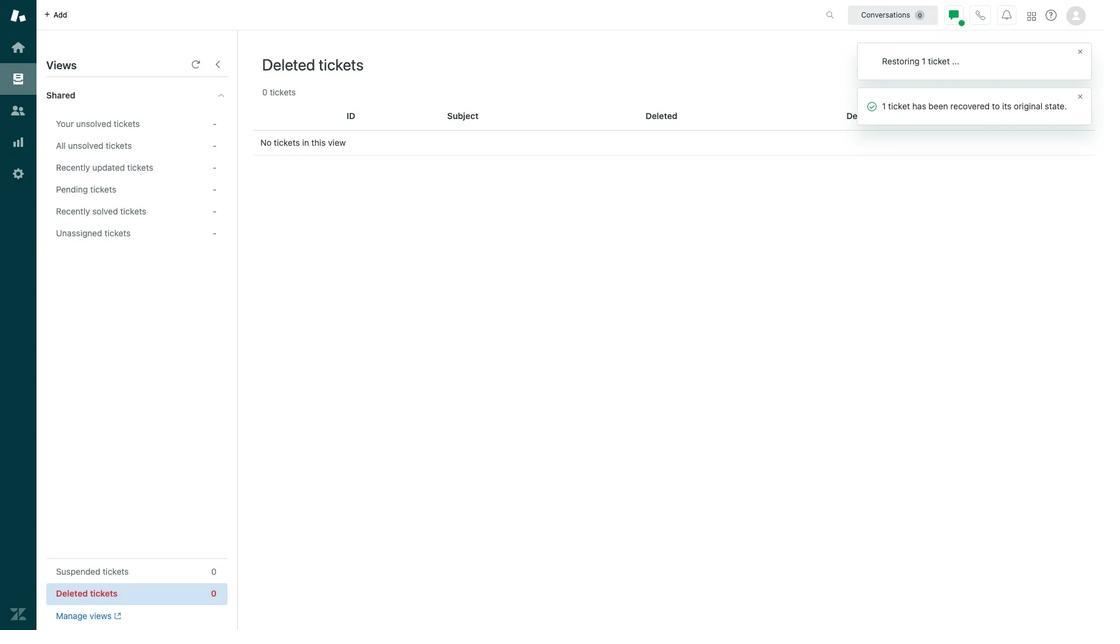 Task type: describe. For each thing, give the bounding box(es) containing it.
1 ticket has been recovered to its original state. status
[[857, 88, 1092, 125]]

view
[[328, 137, 346, 148]]

recently solved tickets
[[56, 206, 146, 217]]

1 ticket has been recovered to its original state.
[[882, 101, 1067, 111]]

state.
[[1045, 101, 1067, 111]]

1 vertical spatial 1
[[882, 101, 886, 111]]

to
[[992, 101, 1000, 111]]

restoring
[[882, 56, 920, 66]]

button displays agent's chat status as online. image
[[949, 10, 959, 20]]

- for unassigned tickets
[[213, 228, 217, 238]]

customers image
[[10, 103, 26, 119]]

all unsolved tickets
[[56, 141, 132, 151]]

its
[[1002, 101, 1012, 111]]

views image
[[10, 71, 26, 87]]

restoring 1 ticket ... status
[[857, 43, 1092, 80]]

tickets up no
[[270, 87, 296, 97]]

shared
[[46, 90, 75, 100]]

tickets down the recently updated tickets
[[90, 184, 116, 195]]

0 vertical spatial ticket
[[928, 56, 950, 66]]

recently for recently solved tickets
[[56, 206, 90, 217]]

views
[[46, 59, 77, 72]]

unsolved for all
[[68, 141, 103, 151]]

zendesk products image
[[1027, 12, 1036, 20]]

...
[[952, 56, 959, 66]]

0 for deleted tickets
[[211, 589, 217, 599]]

pending
[[56, 184, 88, 195]]

in
[[302, 137, 309, 148]]

- for recently updated tickets
[[213, 162, 217, 173]]

close image
[[1077, 48, 1084, 55]]

unassigned
[[56, 228, 102, 238]]

this
[[311, 137, 326, 148]]

shared button
[[36, 77, 205, 114]]

by
[[880, 111, 891, 121]]

add button
[[36, 0, 75, 30]]

updated
[[92, 162, 125, 173]]

tickets down solved
[[104, 228, 131, 238]]

admin image
[[10, 166, 26, 182]]

tickets down shared dropdown button
[[114, 119, 140, 129]]

main element
[[0, 0, 36, 631]]

recently updated tickets
[[56, 162, 153, 173]]

tickets left in
[[274, 137, 300, 148]]

tickets right updated
[[127, 162, 153, 173]]

conversations button
[[848, 5, 938, 25]]



Task type: locate. For each thing, give the bounding box(es) containing it.
reporting image
[[10, 134, 26, 150]]

recovered
[[950, 101, 990, 111]]

1 vertical spatial deleted tickets
[[56, 589, 118, 599]]

your unsolved tickets
[[56, 119, 140, 129]]

1 left has
[[882, 101, 886, 111]]

tickets
[[319, 55, 364, 74], [270, 87, 296, 97], [114, 119, 140, 129], [274, 137, 300, 148], [106, 141, 132, 151], [127, 162, 153, 173], [90, 184, 116, 195], [120, 206, 146, 217], [104, 228, 131, 238], [103, 567, 129, 577], [90, 589, 118, 599]]

ticket
[[928, 56, 950, 66], [888, 101, 910, 111]]

deleted by
[[846, 111, 891, 121]]

0
[[262, 87, 267, 97], [211, 567, 217, 577], [211, 589, 217, 599]]

(opens in a new tab) image
[[112, 613, 121, 621]]

no
[[260, 137, 272, 148]]

restoring 1 ticket ...
[[882, 56, 959, 66]]

2 recently from the top
[[56, 206, 90, 217]]

0 horizontal spatial deleted tickets
[[56, 589, 118, 599]]

original
[[1014, 101, 1043, 111]]

manage views
[[56, 611, 112, 622]]

2 - from the top
[[213, 141, 217, 151]]

recently up pending
[[56, 162, 90, 173]]

6 - from the top
[[213, 228, 217, 238]]

zendesk support image
[[10, 8, 26, 24]]

1 horizontal spatial 1
[[922, 56, 926, 66]]

- for your unsolved tickets
[[213, 119, 217, 129]]

0 vertical spatial 0
[[262, 87, 267, 97]]

manage views link
[[56, 611, 121, 622]]

shared heading
[[36, 77, 237, 114]]

0 vertical spatial unsolved
[[76, 119, 111, 129]]

unsolved
[[76, 119, 111, 129], [68, 141, 103, 151]]

1 vertical spatial 0
[[211, 567, 217, 577]]

tickets up id
[[319, 55, 364, 74]]

1 - from the top
[[213, 119, 217, 129]]

subject
[[447, 111, 479, 121]]

tickets right suspended
[[103, 567, 129, 577]]

suspended tickets
[[56, 567, 129, 577]]

ticket left ...
[[928, 56, 950, 66]]

recently for recently updated tickets
[[56, 162, 90, 173]]

unsolved for your
[[76, 119, 111, 129]]

suspended
[[56, 567, 100, 577]]

tickets up views
[[90, 589, 118, 599]]

0 vertical spatial recently
[[56, 162, 90, 173]]

-
[[213, 119, 217, 129], [213, 141, 217, 151], [213, 162, 217, 173], [213, 184, 217, 195], [213, 206, 217, 217], [213, 228, 217, 238]]

recently down pending
[[56, 206, 90, 217]]

been
[[929, 101, 948, 111]]

notifications image
[[1002, 10, 1012, 20]]

0 tickets
[[262, 87, 296, 97]]

deleted
[[262, 55, 315, 74], [646, 111, 677, 121], [846, 111, 878, 121], [56, 589, 88, 599]]

1 vertical spatial unsolved
[[68, 141, 103, 151]]

0 vertical spatial 1
[[922, 56, 926, 66]]

has
[[912, 101, 926, 111]]

recently
[[56, 162, 90, 173], [56, 206, 90, 217]]

3 - from the top
[[213, 162, 217, 173]]

unassigned tickets
[[56, 228, 131, 238]]

collapse views pane image
[[213, 60, 223, 69]]

get started image
[[10, 40, 26, 55]]

- for pending tickets
[[213, 184, 217, 195]]

add
[[54, 10, 67, 19]]

deleted tickets up 0 tickets
[[262, 55, 364, 74]]

deleted tickets down the suspended tickets at the left bottom
[[56, 589, 118, 599]]

close image
[[1077, 93, 1084, 100]]

tickets up updated
[[106, 141, 132, 151]]

1 right the restoring on the right of the page
[[922, 56, 926, 66]]

4 - from the top
[[213, 184, 217, 195]]

1 vertical spatial ticket
[[888, 101, 910, 111]]

get help image
[[1046, 10, 1057, 21]]

deleted tickets
[[262, 55, 364, 74], [56, 589, 118, 599]]

id
[[347, 111, 355, 121]]

conversations
[[861, 10, 910, 19]]

0 horizontal spatial ticket
[[888, 101, 910, 111]]

deleted tickets for 0
[[56, 589, 118, 599]]

views
[[90, 611, 112, 622]]

1 horizontal spatial ticket
[[928, 56, 950, 66]]

0 horizontal spatial 1
[[882, 101, 886, 111]]

zendesk image
[[10, 607, 26, 623]]

unsolved right all
[[68, 141, 103, 151]]

- for recently solved tickets
[[213, 206, 217, 217]]

ticket left has
[[888, 101, 910, 111]]

deleted tickets for 0 tickets
[[262, 55, 364, 74]]

- for all unsolved tickets
[[213, 141, 217, 151]]

2 vertical spatial 0
[[211, 589, 217, 599]]

5 - from the top
[[213, 206, 217, 217]]

0 vertical spatial deleted tickets
[[262, 55, 364, 74]]

tickets right solved
[[120, 206, 146, 217]]

your
[[56, 119, 74, 129]]

solved
[[92, 206, 118, 217]]

all
[[56, 141, 66, 151]]

refresh views pane image
[[191, 60, 201, 69]]

1 horizontal spatial deleted tickets
[[262, 55, 364, 74]]

1
[[922, 56, 926, 66], [882, 101, 886, 111]]

pending tickets
[[56, 184, 116, 195]]

1 recently from the top
[[56, 162, 90, 173]]

manage
[[56, 611, 87, 622]]

no tickets in this view
[[260, 137, 346, 148]]

1 vertical spatial recently
[[56, 206, 90, 217]]

0 for suspended tickets
[[211, 567, 217, 577]]

unsolved up all unsolved tickets
[[76, 119, 111, 129]]



Task type: vqa. For each thing, say whether or not it's contained in the screenshot.
the unsolved
yes



